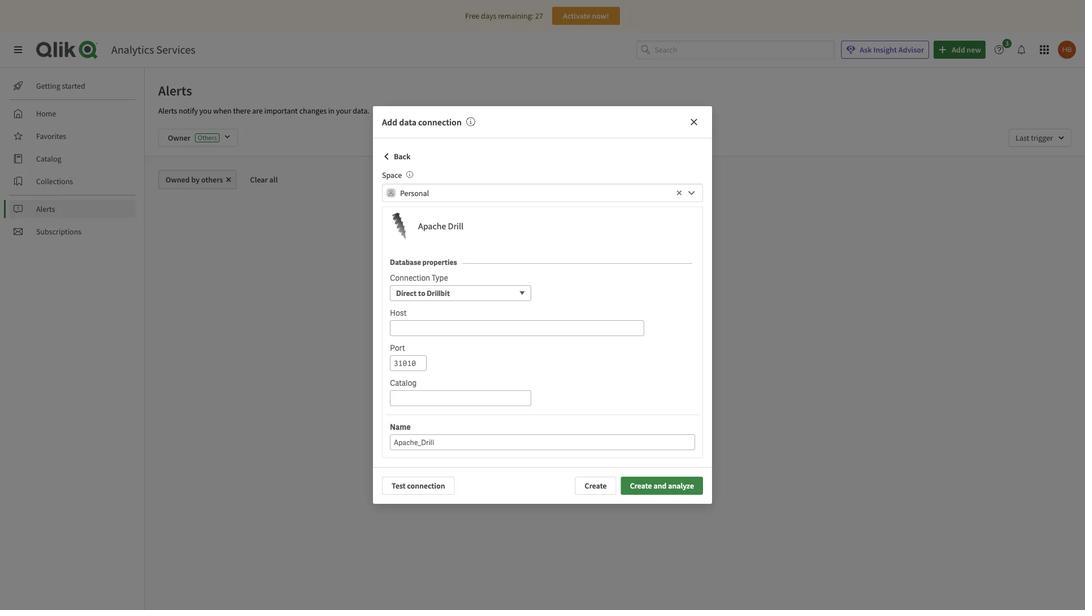 Task type: describe. For each thing, give the bounding box(es) containing it.
test connection
[[392, 481, 445, 491]]

adjusting
[[557, 310, 588, 320]]

catalog
[[36, 154, 61, 164]]

subscriptions link
[[9, 223, 136, 241]]

create and analyze
[[630, 481, 694, 491]]

alerts link
[[9, 200, 136, 218]]

all
[[269, 175, 278, 185]]

ask insight advisor button
[[841, 41, 929, 59]]

data.
[[353, 106, 369, 116]]

try
[[545, 310, 556, 320]]

what
[[682, 310, 698, 320]]

advisor
[[899, 45, 924, 55]]

last trigger image
[[1009, 129, 1072, 147]]

activate
[[563, 11, 590, 21]]

you inside try adjusting your search or filters to find what you are looking for.
[[590, 321, 602, 331]]

clear
[[250, 175, 268, 185]]

when
[[213, 106, 232, 116]]

notify
[[179, 106, 198, 116]]

free days remaining: 27
[[465, 11, 543, 21]]

ask
[[860, 45, 872, 55]]

ask insight advisor
[[860, 45, 924, 55]]

drill
[[448, 221, 464, 232]]

back button
[[382, 148, 411, 166]]

home
[[36, 109, 56, 119]]

filters region
[[145, 120, 1085, 156]]

1 vertical spatial alerts
[[158, 106, 177, 116]]

looking
[[616, 321, 641, 331]]

filters
[[638, 310, 657, 320]]

by
[[191, 175, 200, 185]]

create for create
[[585, 481, 607, 491]]

analyze
[[668, 481, 694, 491]]

27
[[535, 11, 543, 21]]

activate now!
[[563, 11, 609, 21]]

clear all button
[[241, 170, 287, 189]]

create for create and analyze
[[630, 481, 652, 491]]

insight
[[874, 45, 897, 55]]

catalog link
[[9, 150, 136, 168]]

changes
[[299, 106, 327, 116]]

space
[[382, 170, 402, 180]]

searchbar element
[[637, 41, 834, 59]]

getting started link
[[9, 77, 136, 95]]

are inside try adjusting your search or filters to find what you are looking for.
[[604, 321, 615, 331]]

favorites link
[[9, 127, 136, 145]]

test
[[392, 481, 406, 491]]

activate now! link
[[552, 7, 620, 25]]

0 vertical spatial are
[[252, 106, 263, 116]]

others
[[201, 175, 223, 185]]

services
[[156, 43, 195, 57]]

clear all
[[250, 175, 278, 185]]



Task type: vqa. For each thing, say whether or not it's contained in the screenshot.
Push, related to Alerts
no



Task type: locate. For each thing, give the bounding box(es) containing it.
choose the space to which you would like to add this connection. a space allows you to share and control access to items. image
[[406, 171, 413, 178]]

apache
[[418, 221, 446, 232]]

your left search
[[590, 310, 605, 320]]

connection
[[418, 116, 462, 128], [407, 481, 445, 491]]

analytics services
[[111, 43, 195, 57]]

1 vertical spatial you
[[590, 321, 602, 331]]

alerts inside "link"
[[36, 204, 55, 214]]

important
[[264, 106, 298, 116]]

search
[[606, 310, 628, 320]]

your right in
[[336, 106, 351, 116]]

0 vertical spatial you
[[199, 106, 212, 116]]

owned by others
[[166, 175, 223, 185]]

now!
[[592, 11, 609, 21]]

to
[[659, 310, 665, 320]]

1 vertical spatial are
[[604, 321, 615, 331]]

0 horizontal spatial create
[[585, 481, 607, 491]]

apache drill
[[418, 221, 464, 232]]

add
[[382, 116, 397, 128]]

1 horizontal spatial your
[[590, 310, 605, 320]]

alerts up subscriptions on the left top
[[36, 204, 55, 214]]

0 vertical spatial connection
[[418, 116, 462, 128]]

in
[[328, 106, 335, 116]]

owned
[[166, 175, 190, 185]]

or
[[630, 310, 637, 320]]

0 horizontal spatial your
[[336, 106, 351, 116]]

1 horizontal spatial create
[[630, 481, 652, 491]]

you
[[199, 106, 212, 116], [590, 321, 602, 331]]

1 vertical spatial connection
[[407, 481, 445, 491]]

alerts left notify
[[158, 106, 177, 116]]

there
[[233, 106, 251, 116]]

connection right 'test'
[[407, 481, 445, 491]]

test connection button
[[382, 477, 455, 495]]

0 horizontal spatial are
[[252, 106, 263, 116]]

collections
[[36, 176, 73, 187]]

add data connection dialog
[[373, 106, 712, 504]]

2 create from the left
[[630, 481, 652, 491]]

1 horizontal spatial you
[[590, 321, 602, 331]]

1 vertical spatial your
[[590, 310, 605, 320]]

create and analyze button
[[621, 477, 703, 495]]

favorites
[[36, 131, 66, 141]]

are
[[252, 106, 263, 116], [604, 321, 615, 331]]

getting started
[[36, 81, 85, 91]]

owned by others button
[[158, 170, 237, 189]]

create
[[585, 481, 607, 491], [630, 481, 652, 491]]

are down search
[[604, 321, 615, 331]]

find
[[667, 310, 680, 320]]

and
[[654, 481, 667, 491]]

Space text field
[[400, 184, 674, 202]]

0 horizontal spatial you
[[199, 106, 212, 116]]

alerts up notify
[[158, 82, 192, 99]]

add data connection
[[382, 116, 462, 128]]

1 create from the left
[[585, 481, 607, 491]]

create button
[[575, 477, 616, 495]]

navigation pane element
[[0, 72, 144, 245]]

0 vertical spatial your
[[336, 106, 351, 116]]

1 horizontal spatial are
[[604, 321, 615, 331]]

choose the space to which you would like to add this connection. a space allows you to share and control access to items. tooltip
[[402, 170, 413, 180]]

collections link
[[9, 172, 136, 190]]

remaining:
[[498, 11, 534, 21]]

you left when
[[199, 106, 212, 116]]

alerts notify you when there are important changes in your data.
[[158, 106, 369, 116]]

started
[[62, 81, 85, 91]]

you left looking
[[590, 321, 602, 331]]

analytics services element
[[111, 43, 195, 57]]

2 vertical spatial alerts
[[36, 204, 55, 214]]

data
[[399, 116, 417, 128]]

0 vertical spatial alerts
[[158, 82, 192, 99]]

days
[[481, 11, 496, 21]]

back
[[394, 151, 411, 162]]

try adjusting your search or filters to find what you are looking for.
[[545, 310, 698, 331]]

your
[[336, 106, 351, 116], [590, 310, 605, 320]]

apache drill image
[[385, 213, 413, 240]]

connection inside test connection button
[[407, 481, 445, 491]]

alerts
[[158, 82, 192, 99], [158, 106, 177, 116], [36, 204, 55, 214]]

your inside try adjusting your search or filters to find what you are looking for.
[[590, 310, 605, 320]]

close sidebar menu image
[[14, 45, 23, 54]]

are right there at the top
[[252, 106, 263, 116]]

for.
[[643, 321, 653, 331]]

analytics
[[111, 43, 154, 57]]

getting
[[36, 81, 60, 91]]

home link
[[9, 105, 136, 123]]

connection right data
[[418, 116, 462, 128]]

subscriptions
[[36, 227, 82, 237]]

Search text field
[[655, 41, 834, 59]]

free
[[465, 11, 480, 21]]



